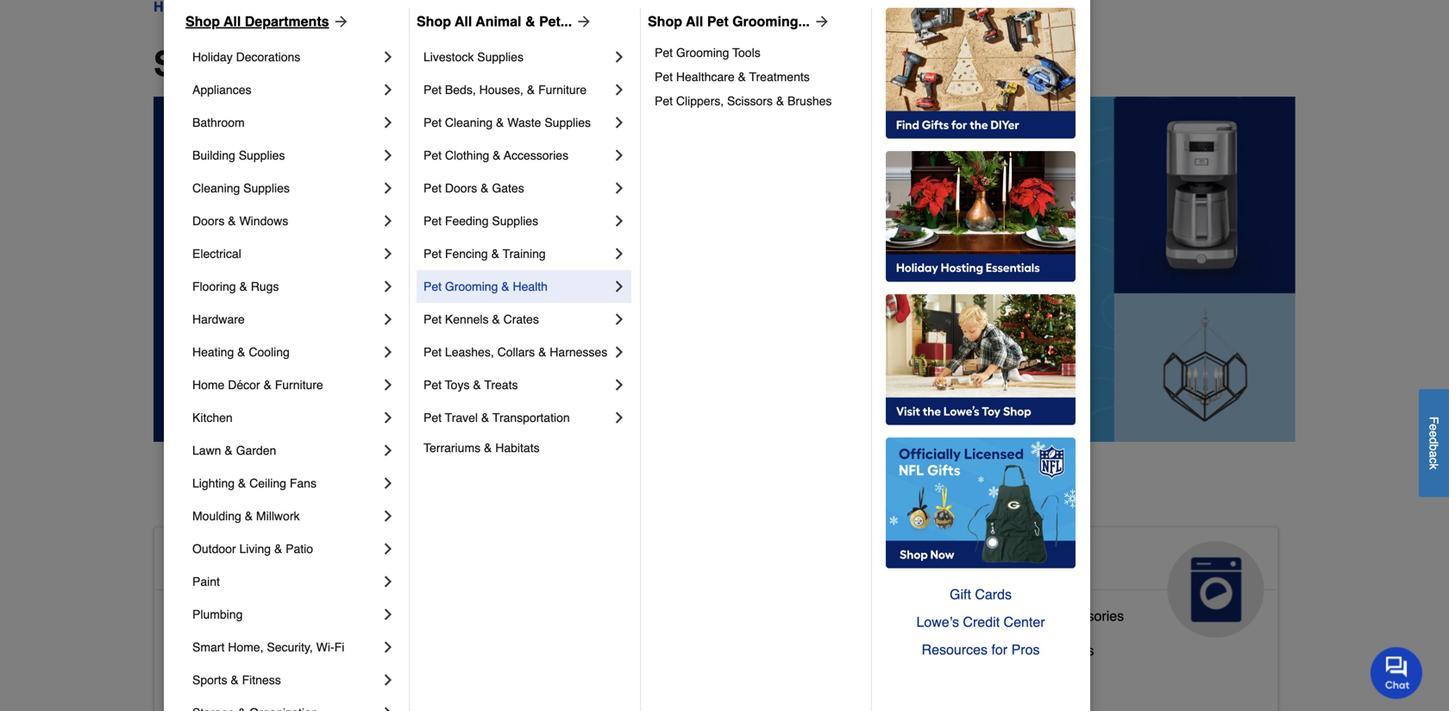 Task type: locate. For each thing, give the bounding box(es) containing it.
grooming for &
[[445, 280, 498, 293]]

2 arrow right image from the left
[[572, 13, 593, 30]]

animal inside shop all animal & pet... link
[[476, 13, 522, 29]]

supplies down shop all animal & pet... link
[[477, 50, 524, 64]]

pros
[[1012, 642, 1040, 658]]

departments
[[245, 13, 329, 29], [302, 44, 513, 84]]

shop
[[186, 13, 220, 29], [417, 13, 451, 29], [648, 13, 683, 29]]

e up b
[[1428, 431, 1442, 437]]

pet clothing & accessories link
[[424, 139, 611, 172]]

ceiling
[[250, 476, 286, 490]]

0 horizontal spatial doors
[[192, 214, 225, 228]]

supplies inside cleaning supplies link
[[244, 181, 290, 195]]

2 vertical spatial furniture
[[684, 670, 739, 686]]

chevron right image for flooring & rugs
[[380, 278, 397, 295]]

pet inside animal & pet care
[[664, 548, 702, 576]]

home décor & furniture link
[[192, 369, 380, 401]]

cleaning up clothing on the top left of the page
[[445, 116, 493, 129]]

chevron right image for pet toys & treats
[[611, 376, 628, 394]]

pet clippers, scissors & brushes link
[[655, 89, 860, 113]]

resources
[[922, 642, 988, 658]]

0 horizontal spatial appliances link
[[192, 73, 380, 106]]

animal & pet care link
[[539, 527, 894, 638]]

1 vertical spatial departments
[[302, 44, 513, 84]]

chevron right image for building supplies
[[380, 147, 397, 164]]

appliances up cards
[[937, 548, 1066, 576]]

chevron right image
[[380, 81, 397, 98], [611, 81, 628, 98], [380, 114, 397, 131], [380, 147, 397, 164], [611, 147, 628, 164], [380, 212, 397, 230], [611, 212, 628, 230], [380, 278, 397, 295], [380, 311, 397, 328], [611, 343, 628, 361], [611, 409, 628, 426], [380, 540, 397, 558], [380, 606, 397, 623], [380, 671, 397, 689]]

accessories
[[504, 148, 569, 162], [1051, 608, 1125, 624]]

arrow right image for shop all animal & pet...
[[572, 13, 593, 30]]

supplies for building supplies link
[[239, 148, 285, 162]]

scissors
[[728, 94, 773, 108]]

pet healthcare & treatments
[[655, 70, 810, 84]]

1 vertical spatial furniture
[[275, 378, 323, 392]]

& inside pet clippers, scissors & brushes link
[[777, 94, 785, 108]]

doors up feeding
[[445, 181, 477, 195]]

1 horizontal spatial shop
[[417, 13, 451, 29]]

supplies down animal & pet care
[[614, 636, 667, 652]]

chevron right image for pet travel & transportation
[[611, 409, 628, 426]]

& inside moulding & millwork link
[[245, 509, 253, 523]]

pet fencing & training
[[424, 247, 546, 261]]

chevron right image for appliances
[[380, 81, 397, 98]]

3 accessible from the top
[[168, 642, 234, 658]]

accessories up 'chillers'
[[1051, 608, 1125, 624]]

pet beds, houses, & furniture for bottommost pet beds, houses, & furniture "link"
[[553, 670, 739, 686]]

pet for pet cleaning & waste supplies link
[[424, 116, 442, 129]]

0 vertical spatial grooming
[[677, 46, 730, 60]]

livestock supplies link down care
[[553, 632, 667, 666]]

1 horizontal spatial appliances
[[937, 548, 1066, 576]]

0 vertical spatial appliances
[[192, 83, 252, 97]]

1 vertical spatial animal
[[553, 548, 633, 576]]

1 vertical spatial appliances link
[[924, 527, 1279, 638]]

pet beds, houses, & furniture link
[[424, 73, 611, 106], [553, 666, 739, 701]]

arrow right image inside shop all animal & pet... link
[[572, 13, 593, 30]]

chevron right image for pet cleaning & waste supplies
[[611, 114, 628, 131]]

accessible home image
[[399, 541, 496, 638]]

terrariums
[[424, 441, 481, 455]]

pet beds, houses, & furniture for the topmost pet beds, houses, & furniture "link"
[[424, 83, 587, 97]]

1 vertical spatial beds,
[[577, 670, 613, 686]]

shop for shop all departments
[[186, 13, 220, 29]]

gift
[[950, 586, 972, 602]]

accessories for pet clothing & accessories
[[504, 148, 569, 162]]

1 horizontal spatial cleaning
[[445, 116, 493, 129]]

0 vertical spatial pet beds, houses, & furniture
[[424, 83, 587, 97]]

chevron right image for pet fencing & training
[[611, 245, 628, 262]]

arrow right image
[[329, 13, 350, 30], [572, 13, 593, 30]]

pet grooming tools
[[655, 46, 761, 60]]

0 vertical spatial furniture
[[539, 83, 587, 97]]

& inside "pet healthcare & treatments" link
[[738, 70, 746, 84]]

livestock supplies down shop all animal & pet...
[[424, 50, 524, 64]]

0 horizontal spatial grooming
[[445, 280, 498, 293]]

grooming inside pet grooming tools "link"
[[677, 46, 730, 60]]

chevron right image for pet grooming & health
[[611, 278, 628, 295]]

furniture
[[539, 83, 587, 97], [275, 378, 323, 392], [684, 670, 739, 686]]

pet travel & transportation
[[424, 411, 570, 425]]

2 horizontal spatial furniture
[[684, 670, 739, 686]]

grooming inside pet grooming & health link
[[445, 280, 498, 293]]

supplies right waste
[[545, 116, 591, 129]]

building
[[192, 148, 235, 162]]

beds, for the topmost pet beds, houses, & furniture "link"
[[445, 83, 476, 97]]

home décor & furniture
[[192, 378, 323, 392]]

& inside lawn & garden link
[[225, 444, 233, 457]]

accessible for accessible bedroom
[[168, 642, 234, 658]]

& inside home décor & furniture link
[[264, 378, 272, 392]]

0 vertical spatial animal
[[476, 13, 522, 29]]

& inside shop all animal & pet... link
[[526, 13, 536, 29]]

0 vertical spatial livestock supplies
[[424, 50, 524, 64]]

0 horizontal spatial arrow right image
[[329, 13, 350, 30]]

0 vertical spatial pet beds, houses, & furniture link
[[424, 73, 611, 106]]

livestock
[[424, 50, 474, 64], [553, 636, 610, 652]]

0 horizontal spatial livestock supplies
[[424, 50, 524, 64]]

beds,
[[445, 83, 476, 97], [577, 670, 613, 686]]

grooming for tools
[[677, 46, 730, 60]]

0 vertical spatial bathroom
[[192, 116, 245, 129]]

shop all pet grooming... link
[[648, 11, 831, 32]]

cleaning down the building
[[192, 181, 240, 195]]

1 accessible from the top
[[168, 548, 295, 576]]

supplies inside pet cleaning & waste supplies link
[[545, 116, 591, 129]]

grooming up "healthcare"
[[677, 46, 730, 60]]

leashes,
[[445, 345, 494, 359]]

doors inside "doors & windows" link
[[192, 214, 225, 228]]

clothing
[[445, 148, 490, 162]]

1 horizontal spatial appliances link
[[924, 527, 1279, 638]]

1 arrow right image from the left
[[329, 13, 350, 30]]

1 horizontal spatial furniture
[[539, 83, 587, 97]]

paint link
[[192, 565, 380, 598]]

pet for pet feeding supplies link
[[424, 214, 442, 228]]

0 horizontal spatial livestock
[[424, 50, 474, 64]]

& inside animal & pet care
[[640, 548, 658, 576]]

livestock supplies link down shop all animal & pet... link
[[424, 41, 611, 73]]

0 vertical spatial accessories
[[504, 148, 569, 162]]

chevron right image for pet feeding supplies
[[611, 212, 628, 230]]

visit the lowe's toy shop. image
[[886, 294, 1076, 425]]

heating & cooling link
[[192, 336, 380, 369]]

pet kennels & crates link
[[424, 303, 611, 336]]

d
[[1428, 437, 1442, 444]]

chevron right image for pet clothing & accessories
[[611, 147, 628, 164]]

supplies for livestock supplies link to the bottom
[[614, 636, 667, 652]]

cleaning
[[445, 116, 493, 129], [192, 181, 240, 195]]

supplies up cleaning supplies
[[239, 148, 285, 162]]

2 vertical spatial home
[[287, 677, 324, 693]]

chevron right image for sports & fitness
[[380, 671, 397, 689]]

1 e from the top
[[1428, 424, 1442, 431]]

pet...
[[539, 13, 572, 29]]

pet grooming & health link
[[424, 270, 611, 303]]

chevron right image
[[380, 48, 397, 66], [611, 48, 628, 66], [611, 114, 628, 131], [380, 180, 397, 197], [611, 180, 628, 197], [380, 245, 397, 262], [611, 245, 628, 262], [611, 278, 628, 295], [611, 311, 628, 328], [380, 343, 397, 361], [380, 376, 397, 394], [611, 376, 628, 394], [380, 409, 397, 426], [380, 442, 397, 459], [380, 475, 397, 492], [380, 507, 397, 525], [380, 573, 397, 590], [380, 639, 397, 656], [380, 704, 397, 711]]

f e e d b a c k
[[1428, 416, 1442, 470]]

all for departments
[[224, 13, 241, 29]]

& inside beverage & wine chillers link
[[1000, 642, 1010, 658]]

smart
[[192, 640, 225, 654]]

doors inside the pet doors & gates link
[[445, 181, 477, 195]]

1 horizontal spatial livestock supplies
[[553, 636, 667, 652]]

0 vertical spatial livestock
[[424, 50, 474, 64]]

all for pet
[[686, 13, 704, 29]]

crates
[[504, 312, 539, 326]]

1 horizontal spatial houses,
[[617, 670, 667, 686]]

& inside pet fencing & training link
[[492, 247, 500, 261]]

cleaning supplies
[[192, 181, 290, 195]]

livestock supplies
[[424, 50, 524, 64], [553, 636, 667, 652]]

0 horizontal spatial beds,
[[445, 83, 476, 97]]

chevron right image for paint
[[380, 573, 397, 590]]

1 vertical spatial pet beds, houses, & furniture
[[553, 670, 739, 686]]

departments for shop all departments
[[302, 44, 513, 84]]

lighting & ceiling fans link
[[192, 467, 380, 500]]

1 horizontal spatial doors
[[445, 181, 477, 195]]

& inside appliance parts & accessories link
[[1038, 608, 1047, 624]]

supplies up pet fencing & training link
[[492, 214, 539, 228]]

0 vertical spatial cleaning
[[445, 116, 493, 129]]

pet feeding supplies link
[[424, 205, 611, 237]]

arrow right image inside shop all departments link
[[329, 13, 350, 30]]

1 vertical spatial bathroom
[[238, 608, 298, 624]]

outdoor
[[192, 542, 236, 556]]

& inside the lighting & ceiling fans link
[[238, 476, 246, 490]]

arrow right image for shop all departments
[[329, 13, 350, 30]]

0 vertical spatial beds,
[[445, 83, 476, 97]]

accessible for accessible bathroom
[[168, 608, 234, 624]]

for
[[992, 642, 1008, 658]]

chevron right image for cleaning supplies
[[380, 180, 397, 197]]

center
[[1004, 614, 1046, 630]]

0 horizontal spatial cleaning
[[192, 181, 240, 195]]

& inside outdoor living & patio link
[[274, 542, 282, 556]]

& inside pet leashes, collars & harnesses link
[[539, 345, 547, 359]]

1 horizontal spatial grooming
[[677, 46, 730, 60]]

accessories down waste
[[504, 148, 569, 162]]

habitats
[[496, 441, 540, 455]]

1 vertical spatial grooming
[[445, 280, 498, 293]]

flooring
[[192, 280, 236, 293]]

beverage & wine chillers link
[[937, 639, 1095, 673]]

terrariums & habitats link
[[424, 434, 628, 462]]

livestock down shop all animal & pet...
[[424, 50, 474, 64]]

pet for the pet doors & gates link
[[424, 181, 442, 195]]

4 accessible from the top
[[168, 677, 234, 693]]

bathroom up smart home, security, wi-fi
[[238, 608, 298, 624]]

0 horizontal spatial shop
[[186, 13, 220, 29]]

parts
[[1002, 608, 1034, 624]]

3 shop from the left
[[648, 13, 683, 29]]

pet for pet clippers, scissors & brushes link
[[655, 94, 673, 108]]

pet healthcare & treatments link
[[655, 65, 860, 89]]

chevron right image for outdoor living & patio
[[380, 540, 397, 558]]

shop all departments link
[[186, 11, 350, 32]]

appliances link up 'chillers'
[[924, 527, 1279, 638]]

1 shop from the left
[[186, 13, 220, 29]]

supplies inside pet feeding supplies link
[[492, 214, 539, 228]]

animal inside animal & pet care
[[553, 548, 633, 576]]

houses, for bottommost pet beds, houses, & furniture "link"
[[617, 670, 667, 686]]

grooming
[[677, 46, 730, 60], [445, 280, 498, 293]]

accessible bathroom link
[[168, 604, 298, 639]]

& inside pet cleaning & waste supplies link
[[496, 116, 504, 129]]

fitness
[[242, 673, 281, 687]]

& inside terrariums & habitats link
[[484, 441, 492, 455]]

supplies inside building supplies link
[[239, 148, 285, 162]]

2 horizontal spatial shop
[[648, 13, 683, 29]]

pet travel & transportation link
[[424, 401, 611, 434]]

lawn & garden
[[192, 444, 276, 457]]

livestock down care
[[553, 636, 610, 652]]

enjoy savings year-round. no matter what you're shopping for, find what you need at a great price. image
[[154, 97, 1296, 442]]

beverage & wine chillers
[[937, 642, 1095, 658]]

doors up electrical
[[192, 214, 225, 228]]

chevron right image for lighting & ceiling fans
[[380, 475, 397, 492]]

furniture for bottommost pet beds, houses, & furniture "link"
[[684, 670, 739, 686]]

livestock supplies down care
[[553, 636, 667, 652]]

all for animal
[[455, 13, 472, 29]]

supplies up windows
[[244, 181, 290, 195]]

k
[[1428, 463, 1442, 470]]

0 horizontal spatial houses,
[[479, 83, 524, 97]]

pet for pet fencing & training link
[[424, 247, 442, 261]]

millwork
[[256, 509, 300, 523]]

1 vertical spatial doors
[[192, 214, 225, 228]]

pet leashes, collars & harnesses link
[[424, 336, 611, 369]]

1 vertical spatial appliances
[[937, 548, 1066, 576]]

chevron right image for pet doors & gates
[[611, 180, 628, 197]]

&
[[526, 13, 536, 29], [738, 70, 746, 84], [527, 83, 535, 97], [777, 94, 785, 108], [496, 116, 504, 129], [493, 148, 501, 162], [481, 181, 489, 195], [228, 214, 236, 228], [492, 247, 500, 261], [239, 280, 248, 293], [502, 280, 510, 293], [492, 312, 500, 326], [237, 345, 246, 359], [539, 345, 547, 359], [264, 378, 272, 392], [473, 378, 481, 392], [482, 411, 490, 425], [484, 441, 492, 455], [225, 444, 233, 457], [238, 476, 246, 490], [245, 509, 253, 523], [274, 542, 282, 556], [640, 548, 658, 576], [1038, 608, 1047, 624], [1000, 642, 1010, 658], [671, 670, 680, 686], [231, 673, 239, 687], [274, 677, 283, 693]]

1 vertical spatial cleaning
[[192, 181, 240, 195]]

1 horizontal spatial livestock
[[553, 636, 610, 652]]

clippers,
[[677, 94, 724, 108]]

1 vertical spatial livestock
[[553, 636, 610, 652]]

1 horizontal spatial beds,
[[577, 670, 613, 686]]

grooming up "kennels"
[[445, 280, 498, 293]]

building supplies
[[192, 148, 285, 162]]

chat invite button image
[[1371, 646, 1424, 699]]

0 horizontal spatial accessories
[[504, 148, 569, 162]]

chevron right image for moulding & millwork
[[380, 507, 397, 525]]

chevron right image for livestock supplies
[[611, 48, 628, 66]]

0 horizontal spatial appliances
[[192, 83, 252, 97]]

building supplies link
[[192, 139, 380, 172]]

smart home, security, wi-fi
[[192, 640, 345, 654]]

animal & pet care image
[[784, 541, 880, 638]]

& inside pet grooming & health link
[[502, 280, 510, 293]]

& inside accessible entry & home link
[[274, 677, 283, 693]]

appliances down holiday
[[192, 83, 252, 97]]

holiday hosting essentials. image
[[886, 151, 1076, 282]]

shop all departments
[[154, 44, 513, 84]]

kennels
[[445, 312, 489, 326]]

appliances link down decorations
[[192, 73, 380, 106]]

0 vertical spatial houses,
[[479, 83, 524, 97]]

kitchen link
[[192, 401, 380, 434]]

0 horizontal spatial animal
[[476, 13, 522, 29]]

1 horizontal spatial arrow right image
[[572, 13, 593, 30]]

chevron right image for lawn & garden
[[380, 442, 397, 459]]

1 vertical spatial houses,
[[617, 670, 667, 686]]

accessible for accessible home
[[168, 548, 295, 576]]

chillers
[[1049, 642, 1095, 658]]

1 vertical spatial accessories
[[1051, 608, 1125, 624]]

0 vertical spatial doors
[[445, 181, 477, 195]]

0 vertical spatial departments
[[245, 13, 329, 29]]

1 horizontal spatial accessories
[[1051, 608, 1125, 624]]

houses, for the topmost pet beds, houses, & furniture "link"
[[479, 83, 524, 97]]

2 shop from the left
[[417, 13, 451, 29]]

chevron right image for electrical
[[380, 245, 397, 262]]

departments for shop all departments
[[245, 13, 329, 29]]

pet beds, houses, & furniture inside "link"
[[424, 83, 587, 97]]

pet clothing & accessories
[[424, 148, 569, 162]]

2 accessible from the top
[[168, 608, 234, 624]]

credit
[[963, 614, 1000, 630]]

1 horizontal spatial animal
[[553, 548, 633, 576]]

feeding
[[445, 214, 489, 228]]

bathroom up the building
[[192, 116, 245, 129]]

security,
[[267, 640, 313, 654]]

1 vertical spatial livestock supplies
[[553, 636, 667, 652]]

chevron right image for heating & cooling
[[380, 343, 397, 361]]

e up d
[[1428, 424, 1442, 431]]



Task type: vqa. For each thing, say whether or not it's contained in the screenshot.
Pet within Animal & Pet Care
yes



Task type: describe. For each thing, give the bounding box(es) containing it.
entry
[[238, 677, 270, 693]]

pet for pet travel & transportation link
[[424, 411, 442, 425]]

outdoor living & patio
[[192, 542, 313, 556]]

fans
[[290, 476, 317, 490]]

lowe's
[[917, 614, 960, 630]]

f e e d b a c k button
[[1420, 389, 1450, 497]]

pet cleaning & waste supplies
[[424, 116, 591, 129]]

lawn & garden link
[[192, 434, 380, 467]]

moulding
[[192, 509, 241, 523]]

wine
[[1013, 642, 1045, 658]]

shop for shop all animal & pet...
[[417, 13, 451, 29]]

appliance parts & accessories
[[937, 608, 1125, 624]]

accessories for appliance parts & accessories
[[1051, 608, 1125, 624]]

toys
[[445, 378, 470, 392]]

home,
[[228, 640, 264, 654]]

1 vertical spatial livestock supplies link
[[553, 632, 667, 666]]

fi
[[335, 640, 345, 654]]

plumbing link
[[192, 598, 380, 631]]

beverage
[[937, 642, 996, 658]]

plumbing
[[192, 608, 243, 621]]

heating
[[192, 345, 234, 359]]

electrical
[[192, 247, 241, 261]]

accessible entry & home
[[168, 677, 324, 693]]

accessible bedroom link
[[168, 639, 294, 673]]

shop all pet grooming...
[[648, 13, 810, 29]]

arrow right image
[[810, 13, 831, 30]]

accessible home
[[168, 548, 368, 576]]

& inside 'pet toys & treats' "link"
[[473, 378, 481, 392]]

sports & fitness link
[[192, 664, 380, 696]]

pet for pet clothing & accessories link
[[424, 148, 442, 162]]

smart home, security, wi-fi link
[[192, 631, 380, 664]]

pet for pet grooming & health link
[[424, 280, 442, 293]]

decorations
[[236, 50, 301, 64]]

rugs
[[251, 280, 279, 293]]

cooling
[[249, 345, 290, 359]]

lowe's credit center link
[[886, 608, 1076, 636]]

& inside pet clothing & accessories link
[[493, 148, 501, 162]]

transportation
[[493, 411, 570, 425]]

pet for pet kennels & crates link
[[424, 312, 442, 326]]

cleaning supplies link
[[192, 172, 380, 205]]

pet fencing & training link
[[424, 237, 611, 270]]

& inside the pet doors & gates link
[[481, 181, 489, 195]]

chevron right image for kitchen
[[380, 409, 397, 426]]

& inside flooring & rugs link
[[239, 280, 248, 293]]

0 horizontal spatial furniture
[[275, 378, 323, 392]]

lowe's credit center
[[917, 614, 1046, 630]]

windows
[[239, 214, 288, 228]]

training
[[503, 247, 546, 261]]

0 vertical spatial home
[[192, 378, 225, 392]]

chevron right image for doors & windows
[[380, 212, 397, 230]]

waste
[[508, 116, 542, 129]]

find gifts for the diyer. image
[[886, 8, 1076, 139]]

pet for 'pet toys & treats' "link"
[[424, 378, 442, 392]]

& inside heating & cooling link
[[237, 345, 246, 359]]

flooring & rugs
[[192, 280, 279, 293]]

c
[[1428, 457, 1442, 463]]

f
[[1428, 416, 1442, 424]]

terrariums & habitats
[[424, 441, 540, 455]]

chevron right image for pet leashes, collars & harnesses
[[611, 343, 628, 361]]

chevron right image for holiday decorations
[[380, 48, 397, 66]]

bedroom
[[238, 642, 294, 658]]

shop all animal & pet...
[[417, 13, 572, 29]]

pet for the topmost pet beds, houses, & furniture "link"
[[424, 83, 442, 97]]

pet for bottommost pet beds, houses, & furniture "link"
[[553, 670, 574, 686]]

supplies for cleaning supplies link
[[244, 181, 290, 195]]

pet for pet grooming tools "link"
[[655, 46, 673, 60]]

tools
[[733, 46, 761, 60]]

shop all departments
[[186, 13, 329, 29]]

chevron right image for bathroom
[[380, 114, 397, 131]]

bathroom link
[[192, 106, 380, 139]]

harnesses
[[550, 345, 608, 359]]

lighting & ceiling fans
[[192, 476, 317, 490]]

pet for "pet healthcare & treatments" link
[[655, 70, 673, 84]]

pet doors & gates
[[424, 181, 524, 195]]

beds, for bottommost pet beds, houses, & furniture "link"
[[577, 670, 613, 686]]

1 vertical spatial pet beds, houses, & furniture link
[[553, 666, 739, 701]]

pet cleaning & waste supplies link
[[424, 106, 611, 139]]

fencing
[[445, 247, 488, 261]]

0 vertical spatial livestock supplies link
[[424, 41, 611, 73]]

pet feeding supplies
[[424, 214, 539, 228]]

lighting
[[192, 476, 235, 490]]

pet toys & treats
[[424, 378, 518, 392]]

2 e from the top
[[1428, 431, 1442, 437]]

supplies for livestock supplies link to the top
[[477, 50, 524, 64]]

0 vertical spatial appliances link
[[192, 73, 380, 106]]

1 vertical spatial home
[[301, 548, 368, 576]]

pet for pet leashes, collars & harnesses link
[[424, 345, 442, 359]]

shop for shop all pet grooming...
[[648, 13, 683, 29]]

kitchen
[[192, 411, 233, 425]]

travel
[[445, 411, 478, 425]]

chevron right image for smart home, security, wi-fi
[[380, 639, 397, 656]]

chevron right image for home décor & furniture
[[380, 376, 397, 394]]

pet grooming tools link
[[655, 41, 860, 65]]

hardware link
[[192, 303, 380, 336]]

holiday decorations
[[192, 50, 301, 64]]

furniture for the topmost pet beds, houses, & furniture "link"
[[539, 83, 587, 97]]

treatments
[[750, 70, 810, 84]]

chevron right image for pet kennels & crates
[[611, 311, 628, 328]]

officially licensed n f l gifts. shop now. image
[[886, 438, 1076, 569]]

grooming...
[[733, 13, 810, 29]]

living
[[239, 542, 271, 556]]

cards
[[976, 586, 1012, 602]]

flooring & rugs link
[[192, 270, 380, 303]]

holiday decorations link
[[192, 41, 380, 73]]

& inside pet kennels & crates link
[[492, 312, 500, 326]]

patio
[[286, 542, 313, 556]]

accessible for accessible entry & home
[[168, 677, 234, 693]]

& inside "doors & windows" link
[[228, 214, 236, 228]]

holiday
[[192, 50, 233, 64]]

accessible entry & home link
[[168, 673, 324, 708]]

gift cards link
[[886, 581, 1076, 608]]

shop all animal & pet... link
[[417, 11, 593, 32]]

sports
[[192, 673, 227, 687]]

doors & windows
[[192, 214, 288, 228]]

& inside pet travel & transportation link
[[482, 411, 490, 425]]

chevron right image for pet beds, houses, & furniture
[[611, 81, 628, 98]]

collars
[[498, 345, 535, 359]]

pet leashes, collars & harnesses
[[424, 345, 608, 359]]

appliances image
[[1168, 541, 1265, 638]]

chevron right image for plumbing
[[380, 606, 397, 623]]

& inside sports & fitness link
[[231, 673, 239, 687]]

accessible bedroom
[[168, 642, 294, 658]]

chevron right image for hardware
[[380, 311, 397, 328]]

resources for pros
[[922, 642, 1040, 658]]

outdoor living & patio link
[[192, 532, 380, 565]]



